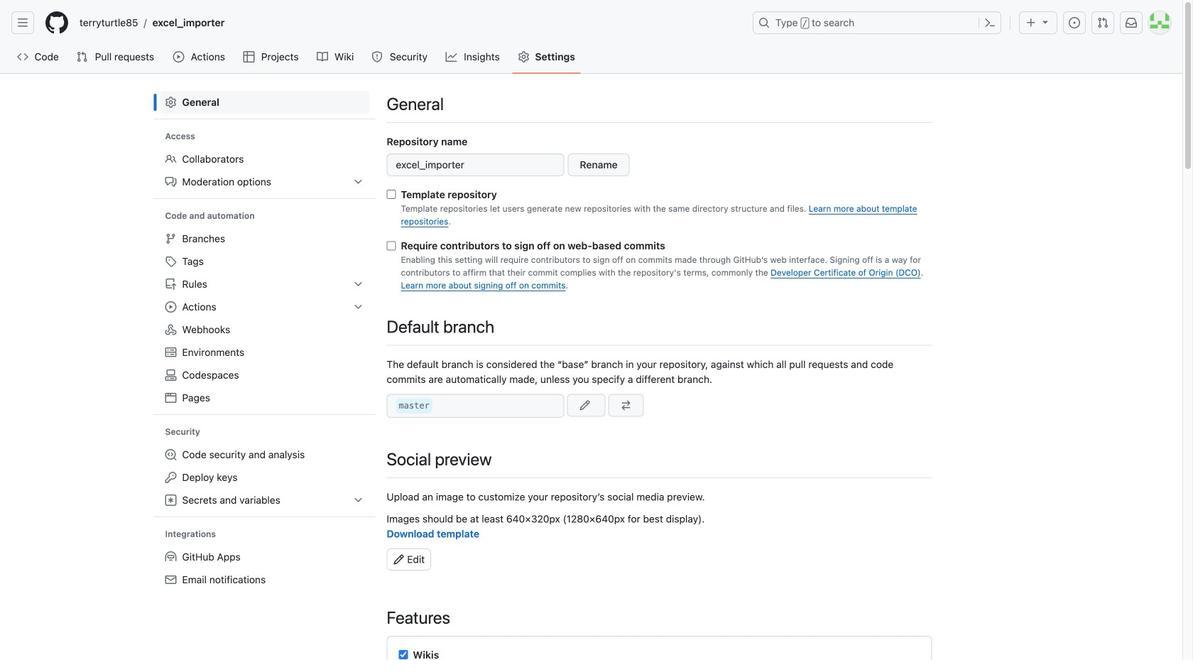 Task type: vqa. For each thing, say whether or not it's contained in the screenshot.
banner
no



Task type: describe. For each thing, give the bounding box(es) containing it.
table image
[[243, 51, 255, 63]]

plus image
[[1026, 17, 1037, 28]]

tag image
[[165, 256, 177, 267]]

code image
[[17, 51, 28, 63]]

homepage image
[[45, 11, 68, 34]]

git branch image
[[165, 233, 177, 244]]

git pull request image
[[1098, 17, 1109, 28]]

key image
[[165, 472, 177, 483]]

gear image
[[518, 51, 530, 63]]

people image
[[165, 153, 177, 165]]

graph image
[[446, 51, 457, 63]]

shield image
[[372, 51, 383, 63]]

issue opened image
[[1069, 17, 1081, 28]]

hubot image
[[165, 551, 177, 563]]



Task type: locate. For each thing, give the bounding box(es) containing it.
None checkbox
[[387, 190, 396, 199]]

switch to another branch image
[[621, 400, 632, 411]]

rename branch image
[[579, 400, 591, 411]]

webhook image
[[165, 324, 177, 335]]

None text field
[[387, 153, 564, 176]]

browser image
[[165, 392, 177, 404]]

wikis group
[[399, 647, 920, 660]]

pencil image
[[393, 554, 405, 565]]

codespaces image
[[165, 369, 177, 381]]

gear image
[[165, 97, 177, 108]]

codescan image
[[165, 449, 177, 460]]

mail image
[[165, 574, 177, 585]]

book image
[[317, 51, 328, 63]]

command palette image
[[985, 17, 996, 28]]

None checkbox
[[387, 241, 396, 250], [399, 650, 408, 659], [387, 241, 396, 250], [399, 650, 408, 659]]

play image
[[173, 51, 184, 63]]

server image
[[165, 347, 177, 358]]

git pull request image
[[76, 51, 88, 63]]

list
[[74, 11, 745, 34], [160, 148, 370, 193], [160, 227, 370, 409], [160, 443, 370, 512], [160, 546, 370, 591]]

notifications image
[[1126, 17, 1137, 28]]

triangle down image
[[1040, 16, 1052, 27]]



